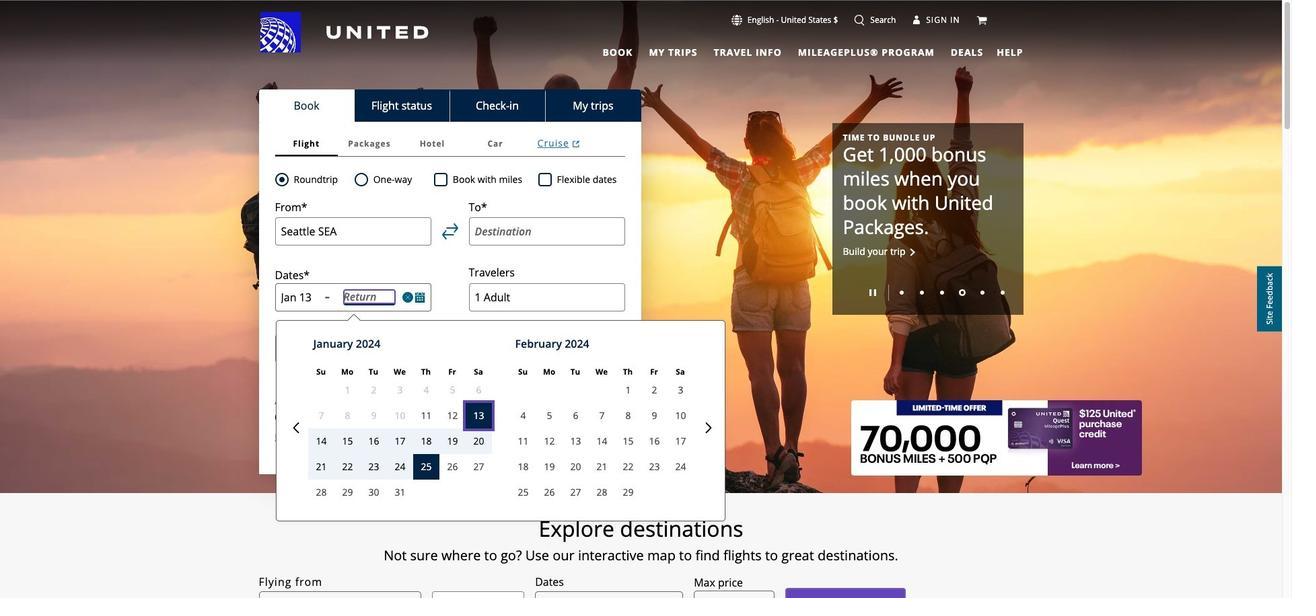 Task type: describe. For each thing, give the bounding box(es) containing it.
explore destinations element
[[181, 516, 1101, 543]]

0 vertical spatial tab list
[[595, 41, 986, 61]]

slide 2 of 6 image
[[920, 291, 924, 295]]

book with miles element
[[434, 172, 538, 188]]

2 vertical spatial tab list
[[275, 131, 625, 157]]

slide 1 of 6 image
[[900, 291, 904, 295]]

slide 5 of 6 image
[[980, 291, 984, 295]]

Origin text field
[[275, 218, 431, 246]]

not sure where to go? use our interactive map to find flights to great destinations. element
[[181, 548, 1101, 564]]

one way flight search element
[[368, 172, 412, 188]]

Return text field
[[344, 290, 396, 306]]

pause image
[[869, 290, 876, 296]]



Task type: vqa. For each thing, say whether or not it's contained in the screenshot.
From* "TEXT FIELD"
no



Task type: locate. For each thing, give the bounding box(es) containing it.
slide 6 of 6 image
[[1001, 291, 1005, 295]]

Destination text field
[[469, 218, 625, 246]]

move backward to switch to the previous month. image
[[290, 423, 301, 434]]

move forward to switch to the next month. image
[[703, 423, 714, 434]]

please enter the max price in the input text or tab to access the slider to set the max price. element
[[694, 575, 743, 591]]

tab list
[[595, 41, 986, 61], [259, 90, 641, 122], [275, 131, 625, 157]]

flying from element
[[259, 574, 323, 591]]

slide 3 of 6 image
[[940, 291, 944, 295]]

navigation
[[0, 11, 1282, 61]]

carousel buttons element
[[843, 280, 1013, 304]]

united logo link to homepage image
[[260, 12, 428, 53]]

view cart, click to view list of recently searched saved trips. image
[[976, 15, 987, 25]]

reverse origin and destination image
[[442, 223, 458, 240]]

round trip flight search element
[[288, 172, 338, 188]]

None text field
[[694, 591, 775, 598]]

main content
[[0, 1, 1282, 598]]

calendar application
[[280, 321, 1107, 531]]

slide 4 of 6 image
[[959, 290, 966, 296]]

Departure text field
[[281, 290, 319, 305]]

1 vertical spatial tab list
[[259, 90, 641, 122]]

currently in english united states	$ enter to change image
[[731, 15, 742, 26]]



